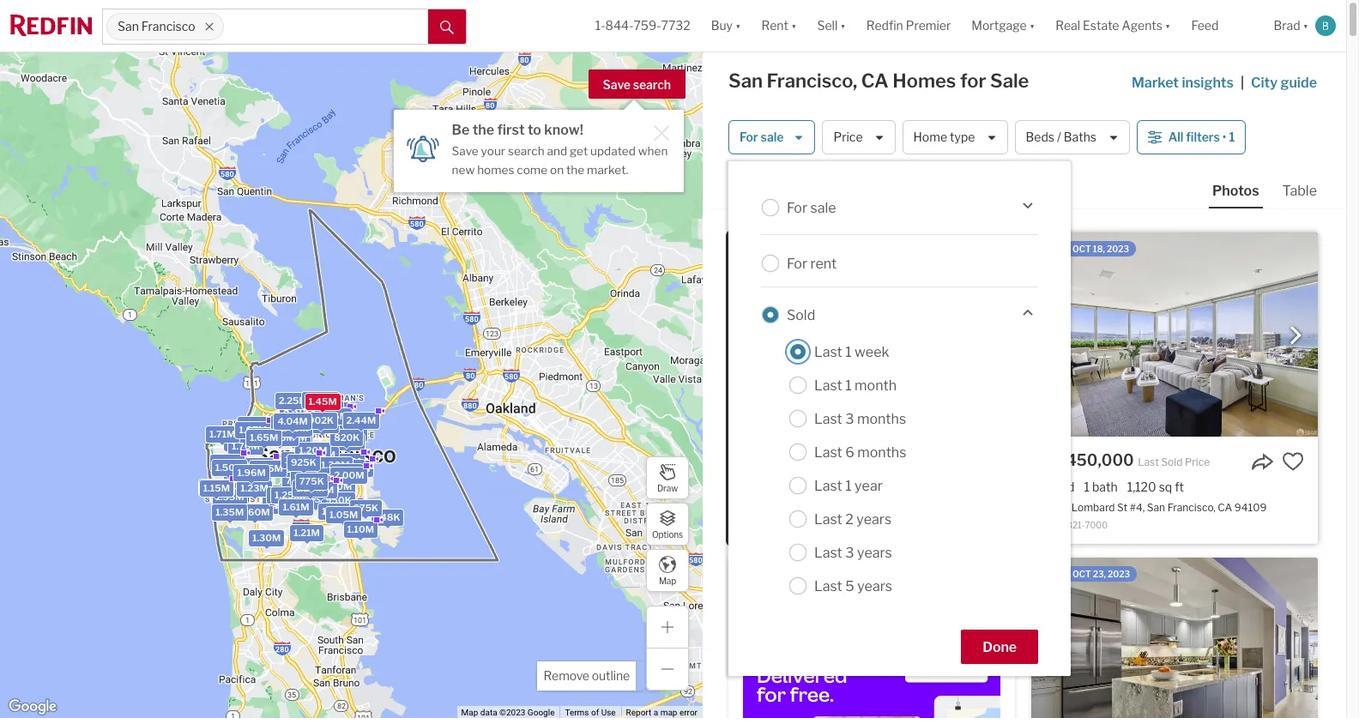 Task type: describe. For each thing, give the bounding box(es) containing it.
1 left the bed
[[1046, 480, 1051, 494]]

san inside '74 bernard st, san francisco, ca 94133 (415) 901-1700'
[[813, 502, 832, 514]]

7732
[[661, 18, 691, 33]]

1 horizontal spatial sale
[[811, 200, 837, 216]]

redfin
[[867, 18, 904, 33]]

1,120 sq ft
[[1128, 480, 1185, 494]]

for sale button
[[729, 120, 816, 155]]

sale
[[991, 70, 1030, 92]]

1 vertical spatial 1.20m
[[296, 482, 324, 494]]

1 vertical spatial 1.45m
[[280, 422, 308, 434]]

options button
[[646, 503, 689, 546]]

675k
[[353, 502, 378, 514]]

on
[[550, 163, 564, 177]]

city guide link
[[1252, 73, 1321, 94]]

1.50m
[[215, 462, 244, 474]]

•
[[1223, 130, 1227, 145]]

be the first to know! dialog
[[394, 100, 684, 192]]

1 horizontal spatial 1.53m
[[290, 460, 319, 472]]

last for last 2 years
[[815, 511, 843, 528]]

francisco, down sell on the right top of the page
[[767, 70, 858, 92]]

estate
[[1083, 18, 1120, 33]]

1.57m
[[307, 449, 335, 461]]

photo of 74 bernard st, san francisco, ca 94133 image
[[729, 233, 1016, 437]]

sell
[[818, 18, 838, 33]]

type
[[950, 130, 976, 145]]

san left francisco
[[118, 19, 139, 34]]

0 vertical spatial 1.20m
[[299, 445, 327, 457]]

last for last sold price
[[1139, 456, 1160, 469]]

1.23m
[[240, 483, 268, 495]]

2 1 bath from the left
[[1085, 480, 1118, 494]]

1 vertical spatial 1.30m
[[252, 532, 280, 544]]

home type
[[914, 130, 976, 145]]

1 vertical spatial 1.48m
[[333, 461, 361, 474]]

1.05m
[[329, 509, 358, 521]]

2 bath from the left
[[1093, 480, 1118, 494]]

2.44m
[[346, 415, 376, 427]]

1.60m
[[307, 401, 336, 413]]

1 horizontal spatial 2.60m
[[279, 429, 309, 441]]

bed
[[1054, 480, 1075, 494]]

—
[[832, 480, 843, 494]]

photo of 1438 green st unit 6d, san francisco, ca 94109 image
[[1032, 558, 1319, 719]]

francisco, inside '1234 lombard st #4, san francisco, ca 94109 (415) 321-7000'
[[1168, 502, 1216, 514]]

7000
[[1085, 520, 1108, 531]]

last for last 5 years
[[815, 578, 843, 594]]

1 sold oct 18, 2023 from the left
[[744, 244, 827, 254]]

years for last 2 years
[[857, 511, 892, 528]]

new
[[452, 163, 475, 177]]

know!
[[544, 122, 584, 138]]

©2023
[[500, 708, 526, 718]]

ca inside '74 bernard st, san francisco, ca 94133 (415) 901-1700'
[[884, 502, 899, 514]]

1 left week
[[846, 344, 852, 360]]

real
[[1056, 18, 1081, 33]]

0 horizontal spatial 1.53m
[[216, 491, 244, 503]]

buy ▾ button
[[711, 0, 741, 52]]

sold inside $1,035,000 last sold price
[[859, 456, 880, 469]]

2 18, from the left
[[1093, 244, 1106, 254]]

0 vertical spatial 1.48m
[[311, 402, 339, 414]]

1 inside all filters • 1 button
[[1230, 130, 1236, 145]]

sq for 1,120
[[1159, 480, 1173, 494]]

9.20m
[[277, 416, 307, 428]]

brad
[[1274, 18, 1301, 33]]

price button
[[823, 120, 896, 155]]

2 vertical spatial for
[[787, 255, 808, 272]]

1.96m
[[237, 467, 265, 479]]

advertisement
[[743, 598, 815, 611]]

1.84m
[[265, 492, 294, 504]]

2.15m
[[265, 488, 293, 500]]

last for last 3 years
[[815, 545, 843, 561]]

buy ▾ button
[[701, 0, 752, 52]]

0 vertical spatial 1.07m
[[239, 424, 267, 436]]

photo of 1234 lombard st #4, san francisco, ca 94109 image
[[1032, 233, 1319, 437]]

748k
[[375, 512, 400, 524]]

0 horizontal spatial 775k
[[241, 473, 266, 485]]

(415) inside '1234 lombard st #4, san francisco, ca 94109 (415) 321-7000'
[[1046, 520, 1066, 531]]

sq for —
[[846, 480, 860, 494]]

844-
[[606, 18, 634, 33]]

1234 lombard st #4, san francisco, ca 94109 (415) 321-7000
[[1046, 502, 1267, 531]]

87
[[729, 179, 744, 193]]

report a map error link
[[626, 708, 698, 718]]

market.
[[587, 163, 629, 177]]

1 left month
[[846, 377, 852, 394]]

map region
[[0, 0, 860, 719]]

mortgage ▾ button
[[962, 0, 1046, 52]]

1 vertical spatial 620k
[[291, 489, 317, 501]]

1.04m
[[317, 404, 346, 416]]

guide
[[1281, 75, 1318, 91]]

map for map data ©2023 google
[[461, 708, 478, 718]]

months for last 3 months
[[858, 411, 907, 427]]

first
[[497, 122, 525, 138]]

4.04m
[[277, 416, 308, 428]]

2.71m
[[302, 456, 329, 468]]

1 vertical spatial 1.07m
[[202, 481, 230, 493]]

ca left 'homes'
[[862, 70, 889, 92]]

submit search image
[[440, 20, 454, 34]]

2 horizontal spatial sold
[[1162, 456, 1183, 469]]

1 vertical spatial for
[[787, 200, 808, 216]]

0 horizontal spatial 2.60m
[[240, 506, 270, 518]]

2.65m
[[253, 463, 283, 475]]

last 6 months
[[815, 444, 907, 461]]

feed
[[1192, 18, 1219, 33]]

4.20m
[[289, 478, 319, 490]]

0 vertical spatial 1.35m
[[240, 479, 268, 491]]

redfin premier
[[867, 18, 951, 33]]

mortgage
[[972, 18, 1027, 33]]

home
[[914, 130, 948, 145]]

remove
[[544, 669, 590, 683]]

favorite button checkbox
[[1283, 451, 1305, 473]]

map for map
[[659, 576, 677, 586]]

st,
[[799, 502, 811, 514]]

draw button
[[646, 457, 689, 500]]

0 vertical spatial 350k
[[338, 427, 364, 439]]

last for last 3 months
[[815, 411, 843, 427]]

francisco, inside '74 bernard st, san francisco, ca 94133 (415) 901-1700'
[[834, 502, 882, 514]]

your
[[481, 144, 506, 158]]

1,120
[[1128, 480, 1157, 494]]

#4,
[[1130, 502, 1145, 514]]

last for last 1 week
[[815, 344, 843, 360]]

home type button
[[903, 120, 1008, 155]]

search inside save your search and get updated when new homes come on the market.
[[508, 144, 545, 158]]

last for last 1 year
[[815, 478, 843, 494]]

beds
[[1026, 130, 1055, 145]]

dialog containing for sale
[[729, 161, 1071, 676]]

1 horizontal spatial 620k
[[335, 436, 361, 448]]

next button image
[[1288, 327, 1305, 344]]

terms of use link
[[565, 708, 616, 718]]

months for last 6 months
[[858, 444, 907, 461]]

ft for 1,120 sq ft
[[1175, 480, 1185, 494]]

years for last 3 years
[[858, 545, 893, 561]]

ca inside '1234 lombard st #4, san francisco, ca 94109 (415) 321-7000'
[[1218, 502, 1233, 514]]

1.29m
[[319, 410, 347, 422]]

1.15m
[[203, 482, 230, 494]]

photos button
[[1210, 182, 1280, 209]]

remove san francisco image
[[204, 21, 214, 32]]

san inside '1234 lombard st #4, san francisco, ca 94109 (415) 321-7000'
[[1148, 502, 1166, 514]]

4.85m
[[340, 463, 370, 475]]

2.25m
[[278, 395, 308, 407]]

save for save search
[[603, 77, 631, 92]]

3 for years
[[846, 545, 855, 561]]

st
[[1118, 502, 1128, 514]]

▾ for sell ▾
[[841, 18, 846, 33]]

655k
[[310, 419, 335, 431]]

google
[[528, 708, 555, 718]]

1.06m
[[332, 456, 361, 468]]

1.63m
[[251, 430, 279, 442]]

last for last 6 months
[[815, 444, 843, 461]]

mortgage ▾
[[972, 18, 1035, 33]]

done
[[983, 640, 1017, 656]]

2.95m
[[265, 431, 295, 443]]

3.95m
[[318, 410, 348, 422]]

google image
[[4, 696, 61, 719]]

$1,035,000
[[743, 452, 831, 470]]

8.81m
[[283, 405, 311, 417]]

baths
[[1064, 130, 1097, 145]]



Task type: vqa. For each thing, say whether or not it's contained in the screenshot.
"list box" containing Tour in person
no



Task type: locate. For each thing, give the bounding box(es) containing it.
mortgage ▾ button
[[972, 0, 1035, 52]]

1 (415) from the left
[[743, 520, 763, 531]]

1 horizontal spatial sold oct 18, 2023
[[1047, 244, 1130, 254]]

search
[[633, 77, 671, 92], [508, 144, 545, 158]]

price inside $1,035,000 last sold price
[[882, 456, 907, 469]]

▾ right rent
[[791, 18, 797, 33]]

0 vertical spatial 1.25m
[[263, 431, 291, 443]]

ft right —
[[862, 480, 872, 494]]

user photo image
[[1316, 15, 1337, 36]]

price down san francisco, ca homes for sale
[[834, 130, 863, 145]]

0 horizontal spatial search
[[508, 144, 545, 158]]

0 horizontal spatial sold oct 18, 2023
[[744, 244, 827, 254]]

2.60m down 1.23m
[[240, 506, 270, 518]]

for inside button
[[740, 130, 759, 145]]

1 horizontal spatial price
[[882, 456, 907, 469]]

1.91m
[[294, 485, 321, 497]]

price up '1234 lombard st #4, san francisco, ca 94109 (415) 321-7000'
[[1185, 456, 1211, 469]]

0 vertical spatial save
[[603, 77, 631, 92]]

search up come
[[508, 144, 545, 158]]

bernard
[[758, 502, 796, 514]]

1 horizontal spatial search
[[633, 77, 671, 92]]

a
[[654, 708, 659, 718]]

0 horizontal spatial ft
[[862, 480, 872, 494]]

0 horizontal spatial 620k
[[291, 489, 317, 501]]

1 horizontal spatial the
[[567, 163, 585, 177]]

market insights link
[[1132, 56, 1234, 94]]

sell ▾ button
[[807, 0, 856, 52]]

be the first to know!
[[452, 122, 584, 138]]

0 vertical spatial sale
[[761, 130, 784, 145]]

last inside $1,035,000 last sold price
[[835, 456, 856, 469]]

price inside price button
[[834, 130, 863, 145]]

1 vertical spatial for sale
[[787, 200, 837, 216]]

for sale inside button
[[740, 130, 784, 145]]

years up last 5 years
[[858, 545, 893, 561]]

1.48m
[[311, 402, 339, 414], [333, 461, 361, 474]]

ca left 94109
[[1218, 502, 1233, 514]]

rent ▾ button
[[762, 0, 797, 52]]

get
[[570, 144, 588, 158]]

350k down 2.44m
[[338, 427, 364, 439]]

0 horizontal spatial for sale
[[740, 130, 784, 145]]

last 1 month
[[815, 377, 897, 394]]

1 horizontal spatial map
[[659, 576, 677, 586]]

0 vertical spatial map
[[659, 576, 677, 586]]

0 horizontal spatial price
[[834, 130, 863, 145]]

2 ▾ from the left
[[791, 18, 797, 33]]

1.81m
[[247, 460, 274, 472]]

san right '#4,'
[[1148, 502, 1166, 514]]

1 horizontal spatial sold
[[859, 456, 880, 469]]

san down buy ▾ button
[[729, 70, 763, 92]]

save inside save your search and get updated when new homes come on the market.
[[452, 144, 479, 158]]

sq right 1,120 on the bottom right of the page
[[1159, 480, 1173, 494]]

7.00m
[[294, 472, 324, 484]]

1 vertical spatial 350k
[[332, 505, 358, 517]]

table
[[1283, 183, 1318, 199]]

1 vertical spatial sale
[[811, 200, 837, 216]]

0 vertical spatial months
[[858, 411, 907, 427]]

last 1 year
[[815, 478, 883, 494]]

2.60m down the 4.04m
[[279, 429, 309, 441]]

sq right —
[[846, 480, 860, 494]]

▾ right sell on the right top of the page
[[841, 18, 846, 33]]

$1,450,000
[[1046, 452, 1135, 470]]

sell ▾ button
[[818, 0, 846, 52]]

the right be
[[473, 122, 495, 138]]

francisco, down 1,120 sq ft at the bottom right of page
[[1168, 502, 1216, 514]]

950k
[[325, 494, 351, 506]]

price
[[834, 130, 863, 145], [882, 456, 907, 469], [1185, 456, 1211, 469]]

1 right —
[[846, 478, 852, 494]]

dialog
[[729, 161, 1071, 676]]

1 horizontal spatial save
[[603, 77, 631, 92]]

0 vertical spatial 1.10m
[[227, 474, 254, 486]]

1 horizontal spatial 775k
[[299, 475, 324, 487]]

1.53m up 7.00m
[[290, 460, 319, 472]]

1 sq from the left
[[846, 480, 860, 494]]

1 horizontal spatial for sale
[[787, 200, 837, 216]]

350k down 2.20m
[[332, 505, 358, 517]]

— sq ft
[[832, 480, 872, 494]]

2 vertical spatial years
[[858, 578, 893, 594]]

1 horizontal spatial (415)
[[1046, 520, 1066, 531]]

last down last 1 week
[[815, 377, 843, 394]]

sold right 6
[[859, 456, 880, 469]]

0 vertical spatial for sale
[[740, 130, 784, 145]]

homes
[[477, 163, 515, 177]]

for sale up for rent
[[787, 200, 837, 216]]

1.71m
[[209, 429, 235, 441]]

1 ft from the left
[[862, 480, 872, 494]]

1.97m
[[263, 430, 291, 442]]

▾ right agents
[[1166, 18, 1171, 33]]

1 horizontal spatial bath
[[1093, 480, 1118, 494]]

1.61m
[[282, 502, 309, 514]]

0 horizontal spatial 1.10m
[[227, 474, 254, 486]]

for up 87
[[740, 130, 759, 145]]

last left the 2
[[815, 511, 843, 528]]

1.45m
[[308, 395, 337, 407], [280, 422, 308, 434]]

0 horizontal spatial 1.30m
[[252, 532, 280, 544]]

brad ▾
[[1274, 18, 1309, 33]]

2.56m
[[280, 419, 310, 431]]

search inside button
[[633, 77, 671, 92]]

901-
[[765, 520, 783, 531]]

bath up lombard
[[1093, 480, 1118, 494]]

74 bernard st, san francisco, ca 94133 (415) 901-1700
[[743, 502, 932, 531]]

0 horizontal spatial 1.07m
[[202, 481, 230, 493]]

1700
[[783, 520, 804, 531]]

$1,035,000 last sold price
[[743, 452, 907, 470]]

4 ▾ from the left
[[1030, 18, 1035, 33]]

1 horizontal spatial 1.10m
[[347, 523, 374, 535]]

3 up 5 on the right bottom of page
[[846, 545, 855, 561]]

▾ inside mortgage ▾ dropdown button
[[1030, 18, 1035, 33]]

last 5 years
[[815, 578, 893, 594]]

1.10m down 1.81m
[[227, 474, 254, 486]]

0 vertical spatial 1.30m
[[321, 459, 349, 471]]

1 bath up st,
[[789, 480, 823, 494]]

san
[[118, 19, 139, 34], [729, 70, 763, 92], [813, 502, 832, 514], [1148, 502, 1166, 514]]

620k up 1.61m in the bottom left of the page
[[291, 489, 317, 501]]

▾ inside real estate agents ▾ link
[[1166, 18, 1171, 33]]

year
[[855, 478, 883, 494]]

▾ right mortgage
[[1030, 18, 1035, 33]]

when
[[638, 144, 668, 158]]

1 bed
[[1046, 480, 1075, 494]]

sale inside button
[[761, 130, 784, 145]]

map down options
[[659, 576, 677, 586]]

ad region
[[743, 615, 1001, 719]]

(415) down 74
[[743, 520, 763, 531]]

oct
[[770, 244, 789, 254], [1073, 244, 1092, 254], [1073, 569, 1092, 579]]

1 horizontal spatial 1 bath
[[1085, 480, 1118, 494]]

sold up 1,120 sq ft at the bottom right of page
[[1162, 456, 1183, 469]]

1 vertical spatial 3
[[846, 545, 855, 561]]

1.70m
[[231, 440, 260, 452]]

last down '74 bernard st, san francisco, ca 94133 (415) 901-1700'
[[815, 545, 843, 561]]

0 horizontal spatial (415)
[[743, 520, 763, 531]]

ca left 94133
[[884, 502, 899, 514]]

0 horizontal spatial map
[[461, 708, 478, 718]]

updated
[[591, 144, 636, 158]]

ca
[[862, 70, 889, 92], [884, 502, 899, 514], [1218, 502, 1233, 514]]

0 vertical spatial the
[[473, 122, 495, 138]]

sq
[[846, 480, 860, 494], [1159, 480, 1173, 494]]

▾ for buy ▾
[[736, 18, 741, 33]]

ft down last sold price
[[1175, 480, 1185, 494]]

last
[[815, 344, 843, 360], [815, 377, 843, 394], [815, 411, 843, 427], [815, 444, 843, 461], [835, 456, 856, 469], [1139, 456, 1160, 469], [815, 478, 843, 494], [815, 511, 843, 528], [815, 545, 843, 561], [815, 578, 843, 594]]

for left rent
[[787, 255, 808, 272]]

last up 1,120 on the bottom right of the page
[[1139, 456, 1160, 469]]

1.25m
[[263, 431, 291, 443], [213, 457, 241, 469], [274, 489, 302, 501]]

1 up lombard
[[1085, 480, 1090, 494]]

market insights | city guide
[[1132, 75, 1318, 91]]

1 vertical spatial years
[[858, 545, 893, 561]]

1.40m
[[274, 500, 302, 512]]

save up new
[[452, 144, 479, 158]]

months right 6
[[858, 444, 907, 461]]

redfin premier button
[[856, 0, 962, 52]]

▾ for rent ▾
[[791, 18, 797, 33]]

2 vertical spatial 1.25m
[[274, 489, 302, 501]]

options
[[652, 529, 683, 540]]

6
[[846, 444, 855, 461]]

1 18, from the left
[[790, 244, 803, 254]]

1 vertical spatial months
[[858, 444, 907, 461]]

1 vertical spatial the
[[567, 163, 585, 177]]

price up year
[[882, 456, 907, 469]]

0 vertical spatial 2.60m
[[279, 429, 309, 441]]

for
[[740, 130, 759, 145], [787, 200, 808, 216], [787, 255, 808, 272]]

2 sold oct 18, 2023 from the left
[[1047, 244, 1130, 254]]

last up last 1 month
[[815, 344, 843, 360]]

1.07m up 1.70m
[[239, 424, 267, 436]]

1 horizontal spatial 1.30m
[[321, 459, 349, 471]]

san francisco
[[118, 19, 196, 34]]

0 vertical spatial search
[[633, 77, 671, 92]]

ft
[[862, 480, 872, 494], [1175, 480, 1185, 494]]

for sale up 87
[[740, 130, 784, 145]]

2 sq from the left
[[1159, 480, 1173, 494]]

1 vertical spatial 1.35m
[[215, 507, 244, 519]]

1.07m down 1.50m
[[202, 481, 230, 493]]

city
[[1252, 75, 1278, 91]]

terms of use
[[565, 708, 616, 718]]

1 ▾ from the left
[[736, 18, 741, 33]]

the right on
[[567, 163, 585, 177]]

0 horizontal spatial 18,
[[790, 244, 803, 254]]

last down $1,035,000 last sold price
[[815, 478, 843, 494]]

years right 5 on the right bottom of page
[[858, 578, 893, 594]]

1.35m down 1.81m
[[240, 479, 268, 491]]

0 vertical spatial 3
[[846, 411, 855, 427]]

last left 6
[[815, 444, 843, 461]]

1 up bernard
[[789, 480, 795, 494]]

3 up 6
[[846, 411, 855, 427]]

620k
[[335, 436, 361, 448], [291, 489, 317, 501]]

0 vertical spatial years
[[857, 511, 892, 528]]

for up for rent
[[787, 200, 808, 216]]

last for last 1 month
[[815, 377, 843, 394]]

925k
[[291, 457, 316, 469]]

1 vertical spatial 1.10m
[[347, 523, 374, 535]]

0 vertical spatial 1.53m
[[290, 460, 319, 472]]

2 (415) from the left
[[1046, 520, 1066, 531]]

all filters • 1
[[1169, 130, 1236, 145]]

23,
[[1093, 569, 1107, 579]]

0 horizontal spatial the
[[473, 122, 495, 138]]

0 horizontal spatial bath
[[798, 480, 823, 494]]

last up last 1 year
[[835, 456, 856, 469]]

0 vertical spatial 620k
[[335, 436, 361, 448]]

for sale inside dialog
[[787, 200, 837, 216]]

1 vertical spatial 1.53m
[[216, 491, 244, 503]]

3 ▾ from the left
[[841, 18, 846, 33]]

3 for months
[[846, 411, 855, 427]]

1 3 from the top
[[846, 411, 855, 427]]

0 vertical spatial for
[[740, 130, 759, 145]]

None search field
[[224, 9, 428, 44]]

▾ inside buy ▾ dropdown button
[[736, 18, 741, 33]]

1 horizontal spatial ft
[[1175, 480, 1185, 494]]

1 bath up lombard
[[1085, 480, 1118, 494]]

last up $1,035,000 last sold price
[[815, 411, 843, 427]]

0 horizontal spatial sold
[[787, 307, 816, 323]]

years right the 2
[[857, 511, 892, 528]]

last left 5 on the right bottom of page
[[815, 578, 843, 594]]

1 right '•' in the top of the page
[[1230, 130, 1236, 145]]

1 1 bath from the left
[[789, 480, 823, 494]]

save inside button
[[603, 77, 631, 92]]

▾ for mortgage ▾
[[1030, 18, 1035, 33]]

beds / baths button
[[1015, 120, 1130, 155]]

1 vertical spatial map
[[461, 708, 478, 718]]

▾ inside rent ▾ dropdown button
[[791, 18, 797, 33]]

rent ▾
[[762, 18, 797, 33]]

map button
[[646, 549, 689, 592]]

map left data on the bottom
[[461, 708, 478, 718]]

1 horizontal spatial 18,
[[1093, 244, 1106, 254]]

1 horizontal spatial sq
[[1159, 480, 1173, 494]]

last 3 months
[[815, 411, 907, 427]]

1.10m down 675k
[[347, 523, 374, 535]]

1 vertical spatial 2.60m
[[240, 506, 270, 518]]

2 horizontal spatial price
[[1185, 456, 1211, 469]]

month
[[855, 377, 897, 394]]

▾ inside sell ▾ dropdown button
[[841, 18, 846, 33]]

2 3 from the top
[[846, 545, 855, 561]]

2.38m
[[305, 394, 335, 406]]

the inside save your search and get updated when new homes come on the market.
[[567, 163, 585, 177]]

1 vertical spatial 1.25m
[[213, 457, 241, 469]]

beds / baths
[[1026, 130, 1097, 145]]

▾ for brad ▾
[[1304, 18, 1309, 33]]

0 vertical spatial 1.45m
[[308, 395, 337, 407]]

1 vertical spatial save
[[452, 144, 479, 158]]

real estate agents ▾
[[1056, 18, 1171, 33]]

0 horizontal spatial save
[[452, 144, 479, 158]]

720k
[[286, 475, 311, 487]]

francisco, down — sq ft
[[834, 502, 882, 514]]

0 horizontal spatial sale
[[761, 130, 784, 145]]

0 horizontal spatial sq
[[846, 480, 860, 494]]

2.05m
[[308, 461, 338, 473]]

1 bath from the left
[[798, 480, 823, 494]]

820k
[[334, 432, 360, 444]]

years for last 5 years
[[858, 578, 893, 594]]

bath up st,
[[798, 480, 823, 494]]

▾ right the buy
[[736, 18, 741, 33]]

save for save your search and get updated when new homes come on the market.
[[452, 144, 479, 158]]

months down month
[[858, 411, 907, 427]]

1 vertical spatial search
[[508, 144, 545, 158]]

(415) down '1234'
[[1046, 520, 1066, 531]]

2.20m
[[322, 481, 352, 493]]

0 horizontal spatial 1 bath
[[789, 480, 823, 494]]

data
[[481, 708, 498, 718]]

620k up 1.06m
[[335, 436, 361, 448]]

2 ft from the left
[[1175, 480, 1185, 494]]

map inside button
[[659, 576, 677, 586]]

823k
[[334, 466, 359, 478]]

1.93m
[[301, 493, 329, 505]]

table button
[[1280, 182, 1321, 207]]

1.47m
[[274, 417, 302, 429]]

save down 844-
[[603, 77, 631, 92]]

san right st,
[[813, 502, 832, 514]]

ft for — sq ft
[[862, 480, 872, 494]]

5 ▾ from the left
[[1166, 18, 1171, 33]]

1 horizontal spatial 1.07m
[[239, 424, 267, 436]]

report a map error
[[626, 708, 698, 718]]

1.53m down 1.50m
[[216, 491, 244, 503]]

search down 759-
[[633, 77, 671, 92]]

6 ▾ from the left
[[1304, 18, 1309, 33]]

sold down for rent
[[787, 307, 816, 323]]

(415) inside '74 bernard st, san francisco, ca 94133 (415) 901-1700'
[[743, 520, 763, 531]]

1.35m down 1.15m
[[215, 507, 244, 519]]

draw
[[658, 483, 678, 493]]

▾ right brad
[[1304, 18, 1309, 33]]

real estate agents ▾ link
[[1056, 0, 1171, 52]]

favorite button image
[[1283, 451, 1305, 473]]



